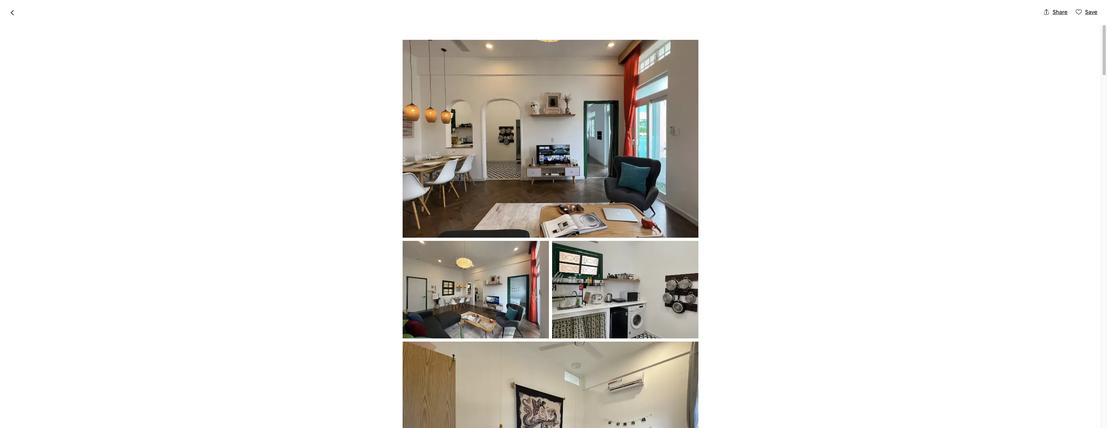 Task type: describe. For each thing, give the bounding box(es) containing it.
by
[[525, 41, 538, 54]]

fast
[[353, 367, 364, 374]]

lovely boho 1 bdrm next to nguyen hue by circadian image 3 image
[[554, 191, 663, 299]]

3
[[392, 325, 396, 333]]

a
[[420, 367, 423, 374]]

lovely
[[327, 41, 359, 54]]

keypad.
[[420, 394, 441, 401]]

charged
[[701, 419, 723, 426]]

nguyen
[[464, 41, 501, 54]]

phố
[[465, 58, 475, 65]]

share
[[1053, 8, 1068, 16]]

hosted
[[382, 312, 411, 323]]

with
[[398, 394, 409, 401]]

wifi
[[365, 367, 374, 374]]

dedicated
[[424, 367, 450, 374]]

$59 night
[[635, 322, 668, 333]]

condo
[[354, 312, 380, 323]]

cancellation
[[368, 411, 404, 419]]

yourself
[[371, 394, 391, 401]]

next
[[427, 41, 449, 54]]

reserve button
[[635, 393, 764, 412]]

you won't be charged yet
[[667, 419, 732, 426]]

save button
[[1073, 5, 1101, 19]]

hồ
[[476, 58, 484, 65]]

thành
[[447, 58, 464, 65]]

workspace.
[[452, 367, 481, 374]]

the
[[411, 394, 419, 401]]

entire
[[327, 312, 352, 323]]

11/21/2023 button
[[635, 342, 764, 365]]

circadian
[[540, 41, 586, 54]]

for inside great for remote work fast wifi at 182 mbps, plus a dedicated workspace.
[[372, 357, 380, 365]]

lovely boho 1 bdrm next to nguyen hue by circadian image 5 image
[[666, 191, 774, 299]]

· inside lovely boho 1 bdrm next to nguyen hue by circadian superhost · quận 1, thành phố hồ chí minh, vietnam
[[422, 58, 424, 66]]

share button
[[1041, 5, 1071, 19]]

check
[[353, 394, 369, 401]]

1,
[[442, 58, 446, 65]]

check yourself in with the keypad.
[[353, 394, 441, 401]]

to
[[451, 41, 462, 54]]

free
[[353, 411, 366, 419]]

1 inside entire condo hosted by circadian 3 beds · 1 bath
[[416, 325, 419, 333]]



Task type: vqa. For each thing, say whether or not it's contained in the screenshot.
· to the right
yes



Task type: locate. For each thing, give the bounding box(es) containing it.
lovely boho 1 bdrm next to nguyen hue by circadian superhost · quận 1, thành phố hồ chí minh, vietnam
[[327, 41, 586, 66]]

remote
[[382, 357, 404, 365]]

listing image 2 image
[[403, 241, 549, 339], [403, 241, 549, 339]]

1 vertical spatial ·
[[413, 325, 415, 333]]

0 horizontal spatial 1
[[388, 41, 393, 54]]

work
[[405, 357, 420, 365]]

1 horizontal spatial 1
[[416, 325, 419, 333]]

lovely boho 1 bdrm next to nguyen hue by circadian image 2 image
[[554, 76, 663, 187]]

· inside entire condo hosted by circadian 3 beds · 1 bath
[[413, 325, 415, 333]]

entire condo hosted by circadian 3 beds · 1 bath
[[327, 312, 464, 333]]

1
[[388, 41, 393, 54], [416, 325, 419, 333]]

great for remote work fast wifi at 182 mbps, plus a dedicated workspace.
[[353, 357, 481, 374]]

yet
[[724, 419, 732, 426]]

None search field
[[481, 6, 621, 26]]

1 vertical spatial for
[[405, 411, 414, 419]]

at
[[375, 367, 380, 374]]

11/21/2023
[[640, 353, 668, 360]]

night
[[652, 324, 668, 333]]

great
[[353, 357, 370, 365]]

bath
[[420, 325, 434, 333]]

boho
[[361, 41, 386, 54]]

by circadian
[[413, 312, 464, 323]]

lovely boho 1 bdrm next to nguyen hue by circadian image 4 image
[[666, 76, 774, 187]]

1 horizontal spatial ·
[[422, 58, 424, 66]]

· left quận
[[422, 58, 424, 66]]

1 inside lovely boho 1 bdrm next to nguyen hue by circadian superhost · quận 1, thành phố hồ chí minh, vietnam
[[388, 41, 393, 54]]

0 vertical spatial ·
[[422, 58, 424, 66]]

vietnam
[[510, 58, 533, 65]]

plus
[[408, 367, 419, 374]]

$59
[[635, 322, 651, 333]]

be
[[693, 419, 700, 426]]

1 left bath
[[416, 325, 419, 333]]

free cancellation for 48 hours
[[353, 411, 441, 419]]

for
[[372, 357, 380, 365], [405, 411, 414, 419]]

hue
[[504, 41, 523, 54]]

1 horizontal spatial for
[[405, 411, 414, 419]]

182
[[382, 367, 390, 374]]

save
[[1086, 8, 1098, 16]]

listing image 1 image
[[403, 40, 699, 238], [403, 40, 699, 238]]

lovely boho 1 bdrm next to nguyen hue by circadian image 1 image
[[327, 76, 551, 299]]

1 vertical spatial 1
[[416, 325, 419, 333]]

0 vertical spatial for
[[372, 357, 380, 365]]

dialog
[[0, 0, 1108, 429]]

for left 48
[[405, 411, 414, 419]]

beds
[[397, 325, 412, 333]]

quận 1, thành phố hồ chí minh, vietnam button
[[427, 57, 533, 66]]

for up at at bottom
[[372, 357, 380, 365]]

won't
[[678, 419, 692, 426]]

0 vertical spatial 1
[[388, 41, 393, 54]]

1 right boho
[[388, 41, 393, 54]]

·
[[422, 58, 424, 66], [413, 325, 415, 333]]

48
[[416, 411, 423, 419]]

reserve
[[688, 398, 712, 407]]

hours
[[425, 411, 441, 419]]

circadian is a superhost. learn more about circadian. image
[[566, 312, 588, 334], [566, 312, 588, 334]]

chí
[[485, 58, 494, 65]]

0 horizontal spatial for
[[372, 357, 380, 365]]

· right beds
[[413, 325, 415, 333]]

dialog containing share
[[0, 0, 1108, 429]]

mbps,
[[391, 367, 407, 374]]

0 horizontal spatial ·
[[413, 325, 415, 333]]

quận
[[427, 58, 441, 65]]

minh,
[[495, 58, 509, 65]]

superhost
[[393, 58, 419, 65]]

in
[[392, 394, 397, 401]]

bdrm
[[395, 41, 424, 54]]

listing image 4 image
[[403, 342, 699, 429], [403, 342, 699, 429]]

listing image 3 image
[[552, 241, 699, 339], [552, 241, 699, 339]]

you
[[667, 419, 676, 426]]



